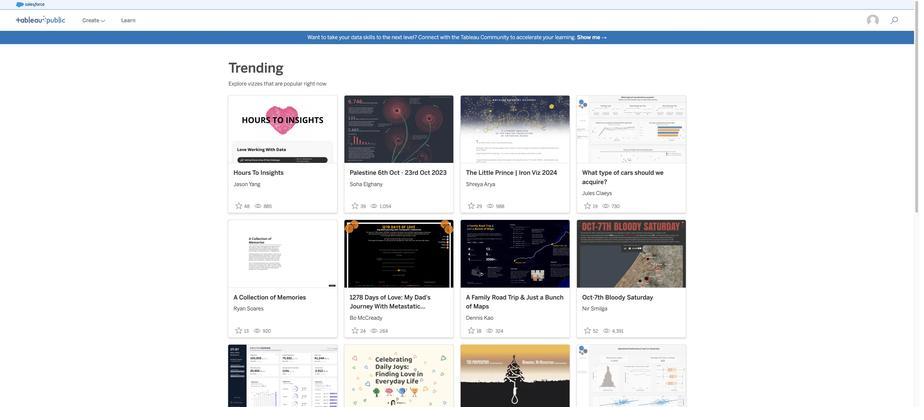Task type: locate. For each thing, give the bounding box(es) containing it.
what
[[583, 170, 598, 177]]

0 horizontal spatial the
[[383, 34, 391, 41]]

jules claeys
[[583, 191, 613, 197]]

hours
[[234, 170, 251, 177]]

730 views element
[[600, 202, 623, 213]]

now
[[317, 81, 327, 87]]

2 a from the left
[[466, 294, 470, 302]]

create button
[[74, 10, 113, 31]]

1 a from the left
[[234, 294, 238, 302]]

1 horizontal spatial a
[[466, 294, 470, 302]]

tableau
[[461, 34, 480, 41]]

trip
[[508, 294, 519, 302]]

dad's
[[415, 294, 431, 302]]

data
[[351, 34, 362, 41]]

of inside the 1278 days of love: my dad's journey with metastatic melanoma (#ironviz 2023)
[[381, 294, 386, 302]]

your left the learning.
[[543, 34, 554, 41]]

the left next
[[383, 34, 391, 41]]

885 views element
[[252, 202, 275, 213]]

1278
[[350, 294, 363, 302]]

19
[[593, 204, 598, 210]]

3 add favorite button from the left
[[466, 326, 484, 337]]

of left cars
[[614, 170, 620, 177]]

add favorite button for a family road trip & just a bunch of maps
[[466, 326, 484, 337]]

the
[[466, 170, 477, 177]]

jason yang
[[234, 181, 261, 188]]

39
[[361, 204, 366, 210]]

add favorite button down ryan
[[234, 326, 251, 337]]

1 your from the left
[[339, 34, 350, 41]]

‫nir smilga‬‎ link
[[583, 303, 681, 314]]

maps
[[474, 304, 489, 311]]

smilga‬‎
[[591, 306, 608, 313]]

of for cars
[[614, 170, 620, 177]]

add favorite button down dennis
[[466, 326, 484, 337]]

to left accelerate
[[511, 34, 516, 41]]

what type of cars should we acquire? link
[[583, 169, 681, 187]]

1 horizontal spatial the
[[452, 34, 460, 41]]

1 the from the left
[[383, 34, 391, 41]]

dennis
[[466, 315, 483, 322]]

48
[[244, 204, 250, 210]]

&
[[521, 294, 525, 302]]

oct right 23rd at the top left
[[420, 170, 431, 177]]

add favorite button containing 18
[[466, 326, 484, 337]]

29
[[477, 204, 483, 210]]

to left 'take'
[[321, 34, 326, 41]]

salesforce logo image
[[16, 2, 44, 7]]

of up ryan soares link
[[270, 294, 276, 302]]

of up 'with'
[[381, 294, 386, 302]]

1 horizontal spatial your
[[543, 34, 554, 41]]

a up ryan
[[234, 294, 238, 302]]

to
[[321, 34, 326, 41], [377, 34, 382, 41], [511, 34, 516, 41]]

2 horizontal spatial add favorite button
[[466, 326, 484, 337]]

of for memories
[[270, 294, 276, 302]]

the right with
[[452, 34, 460, 41]]

palestine 6th oct - 23rd oct 2023
[[350, 170, 447, 177]]

with
[[375, 304, 388, 311]]

the little prince | iron viz 2024 link
[[466, 169, 565, 178]]

to right skills
[[377, 34, 382, 41]]

2 to from the left
[[377, 34, 382, 41]]

Add Favorite button
[[466, 201, 484, 212]]

that
[[264, 81, 274, 87]]

264 views element
[[368, 326, 391, 337]]

arya
[[484, 181, 496, 188]]

your
[[339, 34, 350, 41], [543, 34, 554, 41]]

of
[[614, 170, 620, 177], [270, 294, 276, 302], [381, 294, 386, 302], [466, 304, 472, 311]]

add favorite button for a collection of memories
[[234, 326, 251, 337]]

kao
[[484, 315, 494, 322]]

dennis kao
[[466, 315, 494, 322]]

0 horizontal spatial your
[[339, 34, 350, 41]]

‫nir smilga‬‎
[[583, 306, 608, 313]]

saturday
[[627, 294, 654, 302]]

324
[[496, 329, 504, 335]]

3 to from the left
[[511, 34, 516, 41]]

explore vizzes that are popular right now
[[229, 81, 327, 87]]

1 add favorite button from the left
[[234, 326, 251, 337]]

your right 'take'
[[339, 34, 350, 41]]

connect
[[419, 34, 439, 41]]

days
[[365, 294, 379, 302]]

ryan soares
[[234, 306, 264, 313]]

family
[[472, 294, 491, 302]]

885
[[264, 204, 272, 210]]

learn
[[121, 17, 136, 24]]

0 horizontal spatial a
[[234, 294, 238, 302]]

Add Favorite button
[[583, 201, 600, 212]]

viz
[[532, 170, 541, 177]]

of inside what type of cars should we acquire?
[[614, 170, 620, 177]]

1,054 views element
[[368, 202, 394, 213]]

oct left -
[[390, 170, 400, 177]]

920 views element
[[251, 326, 274, 337]]

24
[[361, 329, 366, 335]]

a collection of memories
[[234, 294, 306, 302]]

2 add favorite button from the left
[[350, 326, 368, 337]]

a family road trip & just a bunch of maps link
[[466, 294, 565, 312]]

go to search image
[[883, 17, 907, 25]]

988 views element
[[484, 202, 507, 213]]

bunch
[[545, 294, 564, 302]]

add favorite button containing 24
[[350, 326, 368, 337]]

2 horizontal spatial to
[[511, 34, 516, 41]]

1 horizontal spatial to
[[377, 34, 382, 41]]

0 horizontal spatial oct
[[390, 170, 400, 177]]

a collection of memories link
[[234, 294, 332, 303]]

264
[[380, 329, 388, 335]]

prince
[[496, 170, 514, 177]]

want
[[308, 34, 320, 41]]

explore
[[229, 81, 247, 87]]

add favorite button containing 13
[[234, 326, 251, 337]]

1,054
[[380, 204, 392, 210]]

oct-7th bloody saturday
[[583, 294, 654, 302]]

1278 days of love: my dad's journey with metastatic melanoma (#ironviz 2023)
[[350, 294, 431, 320]]

of left maps
[[466, 304, 472, 311]]

1 oct from the left
[[390, 170, 400, 177]]

add favorite button down bo
[[350, 326, 368, 337]]

of inside a family road trip & just a bunch of maps
[[466, 304, 472, 311]]

2 oct from the left
[[420, 170, 431, 177]]

bo mccready
[[350, 315, 383, 322]]

soares
[[247, 306, 264, 313]]

with
[[440, 34, 451, 41]]

0 horizontal spatial to
[[321, 34, 326, 41]]

1 horizontal spatial add favorite button
[[350, 326, 368, 337]]

of inside a collection of memories link
[[270, 294, 276, 302]]

claeys
[[597, 191, 613, 197]]

workbook thumbnail image
[[228, 96, 337, 163], [345, 96, 454, 163], [461, 96, 570, 163], [577, 96, 686, 163], [228, 221, 337, 288], [345, 221, 454, 288], [461, 221, 570, 288], [577, 221, 686, 288], [228, 345, 337, 408], [345, 345, 454, 408], [461, 345, 570, 408], [577, 345, 686, 408]]

Add Favorite button
[[234, 201, 252, 212]]

a inside a family road trip & just a bunch of maps
[[466, 294, 470, 302]]

0 horizontal spatial add favorite button
[[234, 326, 251, 337]]

add favorite button for 1278 days of love: my dad's journey with metastatic melanoma (#ironviz 2023)
[[350, 326, 368, 337]]

ryan soares link
[[234, 303, 332, 314]]

988
[[496, 204, 505, 210]]

324 views element
[[484, 326, 506, 337]]

jules claeys link
[[583, 187, 681, 198]]

Add Favorite button
[[234, 326, 251, 337], [350, 326, 368, 337], [466, 326, 484, 337]]

a left family
[[466, 294, 470, 302]]

logo image
[[16, 16, 65, 24]]

52
[[593, 329, 599, 335]]

type
[[600, 170, 612, 177]]

1 horizontal spatial oct
[[420, 170, 431, 177]]

of for love:
[[381, 294, 386, 302]]

collection
[[239, 294, 269, 302]]

a
[[541, 294, 544, 302]]

1 to from the left
[[321, 34, 326, 41]]



Task type: vqa. For each thing, say whether or not it's contained in the screenshot.


Task type: describe. For each thing, give the bounding box(es) containing it.
‫nir
[[583, 306, 590, 313]]

bo mccready link
[[350, 312, 448, 323]]

what type of cars should we acquire?
[[583, 170, 664, 186]]

920
[[263, 329, 271, 335]]

iron
[[519, 170, 531, 177]]

level?
[[404, 34, 417, 41]]

-
[[402, 170, 404, 177]]

just
[[527, 294, 539, 302]]

we
[[656, 170, 664, 177]]

should
[[635, 170, 655, 177]]

right
[[304, 81, 315, 87]]

Add Favorite button
[[583, 326, 601, 337]]

accelerate
[[517, 34, 542, 41]]

acquire?
[[583, 179, 608, 186]]

cars
[[621, 170, 634, 177]]

take
[[328, 34, 338, 41]]

bo
[[350, 315, 357, 322]]

soha
[[350, 181, 363, 188]]

oct-
[[583, 294, 595, 302]]

to
[[253, 170, 259, 177]]

shreya arya
[[466, 181, 496, 188]]

palestine 6th oct - 23rd oct 2023 link
[[350, 169, 448, 178]]

Add Favorite button
[[350, 201, 368, 212]]

learning.
[[555, 34, 576, 41]]

2 your from the left
[[543, 34, 554, 41]]

my
[[405, 294, 413, 302]]

next
[[392, 34, 403, 41]]

the little prince | iron viz 2024
[[466, 170, 558, 177]]

love:
[[388, 294, 403, 302]]

insights
[[261, 170, 284, 177]]

soha elghany link
[[350, 178, 448, 189]]

a for a family road trip & just a bunch of maps
[[466, 294, 470, 302]]

shreya arya link
[[466, 178, 565, 189]]

ryan
[[234, 306, 246, 313]]

bloody
[[606, 294, 626, 302]]

metastatic
[[390, 304, 421, 311]]

show me link
[[578, 34, 601, 41]]

soha elghany
[[350, 181, 383, 188]]

shreya
[[466, 181, 483, 188]]

skills
[[363, 34, 375, 41]]

want to take your data skills to the next level? connect with the tableau community to accelerate your learning. show me →
[[308, 34, 607, 41]]

learn link
[[113, 10, 144, 31]]

2024
[[543, 170, 558, 177]]

trending
[[229, 60, 284, 76]]

dennis kao link
[[466, 312, 565, 323]]

4,391 views element
[[601, 326, 627, 337]]

2 the from the left
[[452, 34, 460, 41]]

are
[[275, 81, 283, 87]]

|
[[515, 170, 518, 177]]

jules
[[583, 191, 595, 197]]

tara.schultz image
[[867, 14, 880, 27]]

2023
[[432, 170, 447, 177]]

show
[[578, 34, 591, 41]]

a for a collection of memories
[[234, 294, 238, 302]]

13
[[244, 329, 249, 335]]

popular
[[284, 81, 303, 87]]

jason
[[234, 181, 248, 188]]

hours to insights
[[234, 170, 284, 177]]

me
[[593, 34, 601, 41]]

→
[[602, 34, 607, 41]]

elghany
[[364, 181, 383, 188]]

palestine
[[350, 170, 377, 177]]

hours to insights link
[[234, 169, 332, 178]]

1278 days of love: my dad's journey with metastatic melanoma (#ironviz 2023) link
[[350, 294, 448, 320]]

oct-7th bloody saturday link
[[583, 294, 681, 303]]

mccready
[[358, 315, 383, 322]]

memories
[[278, 294, 306, 302]]

a family road trip & just a bunch of maps
[[466, 294, 564, 311]]

road
[[492, 294, 507, 302]]

18
[[477, 329, 482, 335]]



